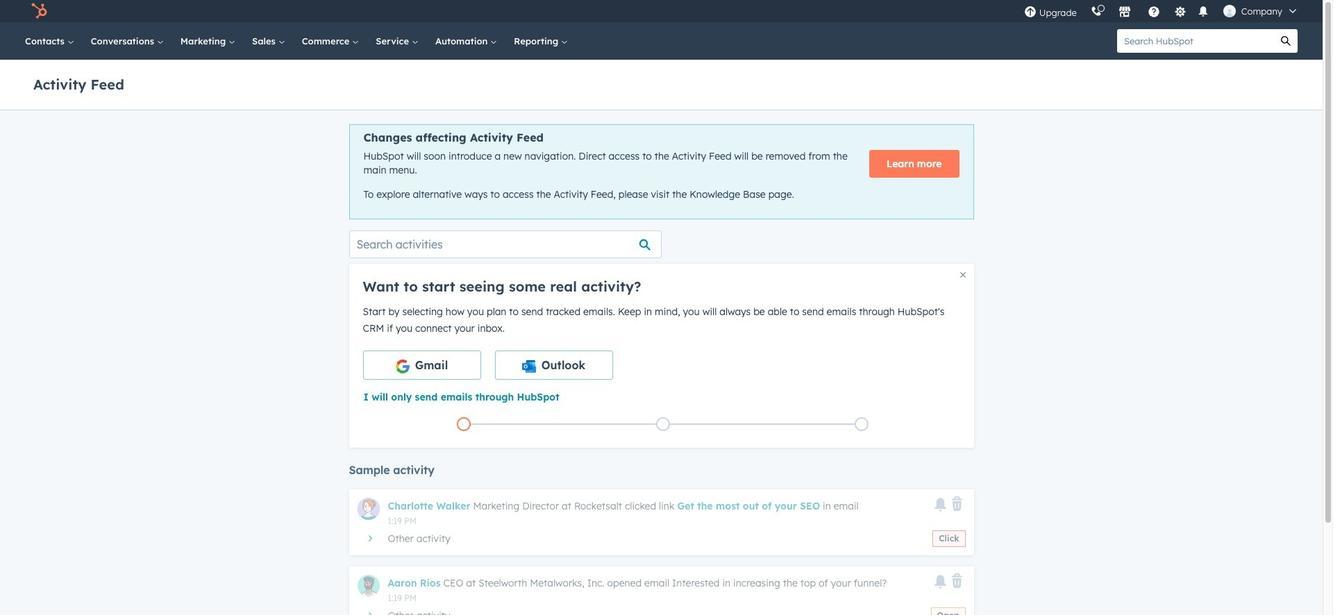 Task type: vqa. For each thing, say whether or not it's contained in the screenshot.
a
no



Task type: locate. For each thing, give the bounding box(es) containing it.
None checkbox
[[363, 351, 481, 380]]

list
[[364, 415, 962, 434]]

None checkbox
[[495, 351, 613, 380]]

menu
[[1018, 0, 1307, 22]]

onboarding.steps.finalstep.title image
[[859, 421, 866, 429]]

Search activities search field
[[349, 230, 662, 258]]



Task type: describe. For each thing, give the bounding box(es) containing it.
Search HubSpot search field
[[1118, 29, 1275, 53]]

marketplaces image
[[1119, 6, 1132, 19]]

jacob simon image
[[1224, 5, 1236, 17]]

close image
[[960, 272, 966, 278]]

onboarding.steps.sendtrackedemailingmail.title image
[[660, 421, 667, 429]]



